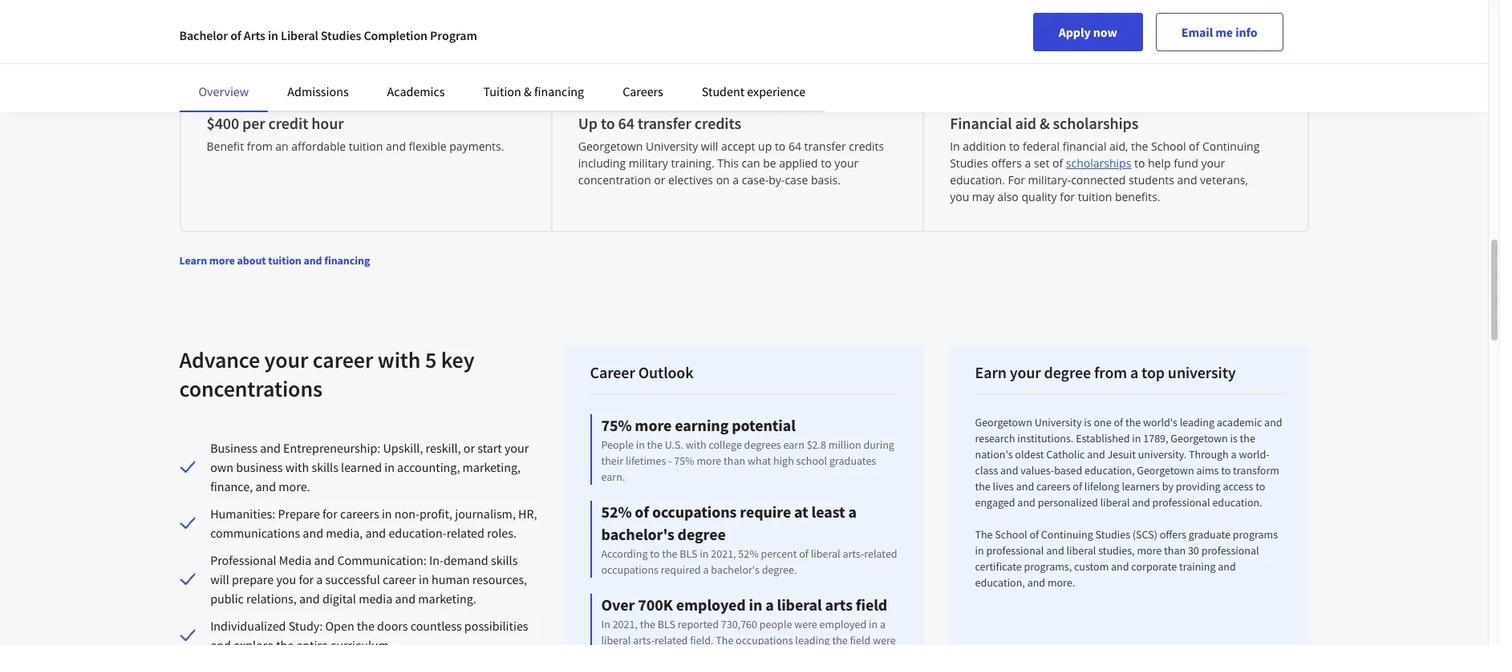 Task type: locate. For each thing, give the bounding box(es) containing it.
humanities: prepare for careers in non-profit, journalism, hr, communications and media, and education-related roles.
[[210, 506, 537, 542]]

me
[[1216, 24, 1233, 40]]

0 vertical spatial 64
[[618, 113, 634, 133]]

1 vertical spatial careers
[[340, 506, 379, 522]]

0 vertical spatial bachelor's
[[601, 525, 674, 545]]

studies
[[321, 27, 361, 43], [950, 156, 988, 171], [1096, 528, 1130, 542]]

is
[[1084, 416, 1092, 430], [1230, 432, 1238, 446]]

1 vertical spatial education,
[[975, 576, 1025, 590]]

continuing inside financial aid & scholarships in addition to federal financial aid, the school of continuing studies offers a set of
[[1203, 139, 1260, 154]]

0 horizontal spatial with
[[285, 460, 309, 476]]

liberal down lifelong
[[1100, 496, 1130, 510]]

for down military-
[[1060, 189, 1075, 205]]

professional up certificate
[[986, 544, 1044, 558]]

0 horizontal spatial university
[[646, 139, 698, 154]]

fund
[[1174, 156, 1198, 171]]

2 horizontal spatial studies
[[1096, 528, 1130, 542]]

skills down entrepreneurship:
[[312, 460, 338, 476]]

will inside up to 64 transfer credits georgetown university will accept up to 64 transfer credits including military training. this can be applied to your concentration or electives on a case-by-case basis.
[[701, 139, 718, 154]]

education, inside georgetown university is one of the world's leading academic and research institutions. established in 1789, georgetown is the nation's oldest catholic and jesuit university. through a world- class and values-based education, georgetown aims to transform the lives and careers of lifelong learners by providing access to engaged and personalized liberal and professional education.
[[1085, 464, 1135, 478]]

arts- down 'least'
[[843, 547, 864, 562]]

education, down certificate
[[975, 576, 1025, 590]]

or down military
[[654, 172, 665, 188]]

1 vertical spatial arts-
[[633, 634, 655, 646]]

occupations down -
[[652, 502, 737, 522]]

digital
[[322, 591, 356, 607]]

admissions link
[[287, 83, 349, 99]]

skills up the "resources,"
[[491, 553, 518, 569]]

2 horizontal spatial for
[[1060, 189, 1075, 205]]

2 vertical spatial with
[[285, 460, 309, 476]]

will for to
[[701, 139, 718, 154]]

careers up media,
[[340, 506, 379, 522]]

entrepreneurship:
[[283, 440, 381, 456]]

the left world's
[[1126, 416, 1141, 430]]

careers link
[[623, 83, 663, 99]]

in left human
[[419, 572, 429, 588]]

the right aid,
[[1131, 139, 1148, 154]]

1 horizontal spatial or
[[654, 172, 665, 188]]

0 horizontal spatial 64
[[618, 113, 634, 133]]

2 horizontal spatial with
[[686, 438, 706, 452]]

georgetown inside up to 64 transfer credits georgetown university will accept up to 64 transfer credits including military training. this can be applied to your concentration or electives on a case-by-case basis.
[[578, 139, 643, 154]]

explore
[[233, 638, 274, 646]]

set
[[1034, 156, 1050, 171]]

0 horizontal spatial more.
[[279, 479, 310, 495]]

from up one at the right of the page
[[1094, 363, 1127, 383]]

university inside up to 64 transfer credits georgetown university will accept up to 64 transfer credits including military training. this can be applied to your concentration or electives on a case-by-case basis.
[[646, 139, 698, 154]]

1 vertical spatial or
[[464, 440, 475, 456]]

university up institutions.
[[1035, 416, 1082, 430]]

more inside the school of continuing studies (scs) offers graduate programs in professional and liberal studies, more than 30 professional certificate programs, custom and corporate training and education, and more.
[[1137, 544, 1162, 558]]

earning
[[675, 416, 729, 436]]

52%
[[601, 502, 632, 522], [738, 547, 759, 562]]

$400 per credit hour benefit from an affordable tuition and flexible payments.
[[207, 113, 504, 154]]

in right "were"
[[869, 618, 878, 632]]

research
[[975, 432, 1015, 446]]

upskill,
[[383, 440, 423, 456]]

georgetown
[[578, 139, 643, 154], [975, 416, 1032, 430], [1171, 432, 1228, 446], [1137, 464, 1194, 478]]

with down earning
[[686, 438, 706, 452]]

bls down 700k
[[658, 618, 676, 632]]

will up training.
[[701, 139, 718, 154]]

electives
[[668, 172, 713, 188]]

media,
[[326, 525, 363, 542]]

your up basis.
[[835, 156, 859, 171]]

leading
[[1180, 416, 1215, 430], [795, 634, 830, 646]]

concentration
[[578, 172, 651, 188]]

in up lifetimes
[[636, 438, 645, 452]]

field down arts
[[850, 634, 871, 646]]

your
[[835, 156, 859, 171], [1201, 156, 1225, 171], [264, 346, 308, 375], [1010, 363, 1041, 383], [505, 440, 529, 456]]

for up media,
[[323, 506, 338, 522]]

connected
[[1071, 172, 1126, 188]]

skills inside business and entrepreneurship: upskill, reskill, or start your own business with skills learned in accounting, marketing, finance, and more.
[[312, 460, 338, 476]]

to left help
[[1134, 156, 1145, 171]]

earn
[[975, 363, 1007, 383]]

1 vertical spatial career
[[383, 572, 416, 588]]

in inside business and entrepreneurship: upskill, reskill, or start your own business with skills learned in accounting, marketing, finance, and more.
[[384, 460, 395, 476]]

$400 per credit hour list item
[[181, 87, 553, 231]]

in down 'over'
[[601, 618, 610, 632]]

admissions
[[287, 83, 349, 99]]

in up certificate
[[975, 544, 984, 558]]

completion
[[364, 27, 428, 43]]

student experience
[[702, 83, 806, 99]]

& right aid in the top of the page
[[1040, 113, 1050, 133]]

education, up lifelong
[[1085, 464, 1135, 478]]

0 vertical spatial continuing
[[1203, 139, 1260, 154]]

1 horizontal spatial leading
[[1180, 416, 1215, 430]]

with
[[378, 346, 421, 375], [686, 438, 706, 452], [285, 460, 309, 476]]

to help fund your education. for military-connected students and veterans, you may also quality for tuition benefits.
[[950, 156, 1248, 205]]

custom
[[1074, 560, 1109, 574]]

in left non-
[[382, 506, 392, 522]]

0 horizontal spatial studies
[[321, 27, 361, 43]]

career inside professional media and communication: in-demand skills will prepare you for a successful career in human resources, public relations, and digital media and marketing.
[[383, 572, 416, 588]]

careers inside humanities: prepare for careers in non-profit, journalism, hr, communications and media, and education-related roles.
[[340, 506, 379, 522]]

studies,
[[1098, 544, 1135, 558]]

0 vertical spatial careers
[[1037, 480, 1071, 494]]

bls
[[680, 547, 698, 562], [658, 618, 676, 632]]

1 horizontal spatial employed
[[820, 618, 867, 632]]

demand
[[444, 553, 488, 569]]

1 horizontal spatial education,
[[1085, 464, 1135, 478]]

in
[[950, 139, 960, 154], [601, 618, 610, 632]]

training.
[[671, 156, 715, 171]]

0 vertical spatial 2021,
[[711, 547, 736, 562]]

for down media
[[299, 572, 314, 588]]

a
[[405, 37, 417, 66], [1025, 156, 1031, 171], [733, 172, 739, 188], [1130, 363, 1139, 383], [1231, 448, 1237, 462], [848, 502, 857, 522], [703, 563, 709, 578], [316, 572, 323, 588], [766, 595, 774, 615], [880, 618, 886, 632]]

offers inside financial aid & scholarships in addition to federal financial aid, the school of continuing studies offers a set of
[[991, 156, 1022, 171]]

0 horizontal spatial will
[[210, 572, 229, 588]]

engaged
[[975, 496, 1015, 510]]

1 vertical spatial university
[[1035, 416, 1082, 430]]

addition
[[963, 139, 1006, 154]]

0 vertical spatial school
[[1151, 139, 1186, 154]]

the down 730,760
[[716, 634, 734, 646]]

to right the up
[[601, 113, 615, 133]]

scholarships up financial
[[1053, 113, 1139, 133]]

career outlook
[[590, 363, 694, 383]]

your inside up to 64 transfer credits georgetown university will accept up to 64 transfer credits including military training. this can be applied to your concentration or electives on a case-by-case basis.
[[835, 156, 859, 171]]

the inside the school of continuing studies (scs) offers graduate programs in professional and liberal studies, more than 30 professional certificate programs, custom and corporate training and education, and more.
[[975, 528, 993, 542]]

financial
[[950, 113, 1012, 133]]

0 horizontal spatial skills
[[312, 460, 338, 476]]

1 horizontal spatial degree
[[678, 525, 726, 545]]

you down media
[[276, 572, 296, 588]]

in up required
[[700, 547, 709, 562]]

1 vertical spatial in
[[601, 618, 610, 632]]

liberal inside 52% of occupations require at least a bachelor's degree according to the bls in 2021, 52% percent of liberal arts-related occupations required a bachelor's degree.
[[811, 547, 840, 562]]

may
[[972, 189, 995, 205]]

roles.
[[487, 525, 517, 542]]

lives
[[993, 480, 1014, 494]]

education. up may
[[950, 172, 1005, 188]]

1 vertical spatial related
[[864, 547, 897, 562]]

2 horizontal spatial degree
[[1044, 363, 1091, 383]]

degree up admissions link
[[284, 37, 350, 66]]

1 horizontal spatial studies
[[950, 156, 988, 171]]

0 vertical spatial you
[[950, 189, 969, 205]]

in inside georgetown university is one of the world's leading academic and research institutions. established in 1789, georgetown is the nation's oldest catholic and jesuit university. through a world- class and values-based education, georgetown aims to transform the lives and careers of lifelong learners by providing access to engaged and personalized liberal and professional education.
[[1132, 432, 1141, 446]]

studies down addition
[[950, 156, 988, 171]]

1 horizontal spatial offers
[[1160, 528, 1186, 542]]

& right tuition
[[524, 83, 532, 99]]

64 up applied
[[789, 139, 801, 154]]

related inside humanities: prepare for careers in non-profit, journalism, hr, communications and media, and education-related roles.
[[447, 525, 484, 542]]

1 horizontal spatial career
[[383, 572, 416, 588]]

with left 5
[[378, 346, 421, 375]]

1 horizontal spatial for
[[323, 506, 338, 522]]

1 horizontal spatial university
[[1035, 416, 1082, 430]]

degree inside 52% of occupations require at least a bachelor's degree according to the bls in 2021, 52% percent of liberal arts-related occupations required a bachelor's degree.
[[678, 525, 726, 545]]

0 horizontal spatial careers
[[340, 506, 379, 522]]

university inside georgetown university is one of the world's leading academic and research institutions. established in 1789, georgetown is the nation's oldest catholic and jesuit university. through a world- class and values-based education, georgetown aims to transform the lives and careers of lifelong learners by providing access to engaged and personalized liberal and professional education.
[[1035, 416, 1082, 430]]

0 vertical spatial more.
[[279, 479, 310, 495]]

1 horizontal spatial tuition
[[349, 139, 383, 154]]

professional down graduate
[[1202, 544, 1259, 558]]

accounting,
[[397, 460, 460, 476]]

1 horizontal spatial arts-
[[843, 547, 864, 562]]

0 horizontal spatial bachelor's
[[601, 525, 674, 545]]

1789,
[[1143, 432, 1169, 446]]

according
[[601, 547, 648, 562]]

the down engaged
[[975, 528, 993, 542]]

0 vertical spatial related
[[447, 525, 484, 542]]

tuition right about
[[268, 254, 301, 268]]

in up 730,760
[[749, 595, 762, 615]]

0 horizontal spatial 75%
[[601, 416, 632, 436]]

lifelong
[[1085, 480, 1120, 494]]

own
[[210, 460, 233, 476]]

more down (scs)
[[1137, 544, 1162, 558]]

in inside humanities: prepare for careers in non-profit, journalism, hr, communications and media, and education-related roles.
[[382, 506, 392, 522]]

0 horizontal spatial tuition
[[268, 254, 301, 268]]

list containing $400 per credit hour
[[179, 85, 1309, 233]]

you inside to help fund your education. for military-connected students and veterans, you may also quality for tuition benefits.
[[950, 189, 969, 205]]

education. down access
[[1213, 496, 1263, 510]]

with inside 75% more earning potential people in the u.s. with college degrees earn $2.8 million during their lifetimes - 75% more than what high school graduates earn.
[[686, 438, 706, 452]]

than left 30
[[1164, 544, 1186, 558]]

potential
[[732, 416, 796, 436]]

apply now
[[1059, 24, 1117, 40]]

apply now button
[[1033, 13, 1143, 51]]

transfer
[[638, 113, 692, 133], [804, 139, 846, 154]]

for
[[1060, 189, 1075, 205], [323, 506, 338, 522], [299, 572, 314, 588]]

to right according
[[650, 547, 660, 562]]

business
[[236, 460, 283, 476]]

leading up through
[[1180, 416, 1215, 430]]

values-
[[1021, 464, 1054, 478]]

0 vertical spatial bls
[[680, 547, 698, 562]]

million
[[829, 438, 861, 452]]

2 vertical spatial studies
[[1096, 528, 1130, 542]]

from up academics
[[354, 37, 401, 66]]

your right start
[[505, 440, 529, 456]]

world-
[[1239, 448, 1270, 462]]

continuing
[[1203, 139, 1260, 154], [1041, 528, 1093, 542]]

benefit
[[207, 139, 244, 154]]

for inside professional media and communication: in-demand skills will prepare you for a successful career in human resources, public relations, and digital media and marketing.
[[299, 572, 314, 588]]

and inside individualized study: open the doors countless possibilities and explore the entire curriculum.
[[210, 638, 231, 646]]

liberal inside georgetown university is one of the world's leading academic and research institutions. established in 1789, georgetown is the nation's oldest catholic and jesuit university. through a world- class and values-based education, georgetown aims to transform the lives and careers of lifelong learners by providing access to engaged and personalized liberal and professional education.
[[1100, 496, 1130, 510]]

&
[[524, 83, 532, 99], [1040, 113, 1050, 133]]

top up world's
[[1142, 363, 1165, 383]]

more. up prepare
[[279, 479, 310, 495]]

1 horizontal spatial university
[[1168, 363, 1236, 383]]

education-
[[389, 525, 447, 542]]

to inside 52% of occupations require at least a bachelor's degree according to the bls in 2021, 52% percent of liberal arts-related occupations required a bachelor's degree.
[[650, 547, 660, 562]]

earn
[[783, 438, 805, 452]]

is down academic
[[1230, 432, 1238, 446]]

university up tuition
[[458, 37, 554, 66]]

75%
[[601, 416, 632, 436], [674, 454, 695, 469]]

bls up required
[[680, 547, 698, 562]]

0 horizontal spatial leading
[[795, 634, 830, 646]]

field.
[[690, 634, 714, 646]]

or inside up to 64 transfer credits georgetown university will accept up to 64 transfer credits including military training. this can be applied to your concentration or electives on a case-by-case basis.
[[654, 172, 665, 188]]

0 vertical spatial with
[[378, 346, 421, 375]]

1 horizontal spatial skills
[[491, 553, 518, 569]]

0 horizontal spatial career
[[313, 346, 373, 375]]

financing
[[534, 83, 584, 99], [324, 254, 370, 268]]

professional
[[1153, 496, 1210, 510], [986, 544, 1044, 558], [1202, 544, 1259, 558]]

in inside professional media and communication: in-demand skills will prepare you for a successful career in human resources, public relations, and digital media and marketing.
[[419, 572, 429, 588]]

for
[[1008, 172, 1025, 188]]

0 horizontal spatial bls
[[658, 618, 676, 632]]

is left one at the right of the page
[[1084, 416, 1092, 430]]

2021, left percent
[[711, 547, 736, 562]]

employed down arts
[[820, 618, 867, 632]]

2021, inside 52% of occupations require at least a bachelor's degree according to the bls in 2021, 52% percent of liberal arts-related occupations required a bachelor's degree.
[[711, 547, 736, 562]]

professional
[[210, 553, 276, 569]]

a inside up to 64 transfer credits georgetown university will accept up to 64 transfer credits including military training. this can be applied to your concentration or electives on a case-by-case basis.
[[733, 172, 739, 188]]

career
[[313, 346, 373, 375], [383, 572, 416, 588]]

1 vertical spatial continuing
[[1041, 528, 1093, 542]]

leading inside over 700k employed in a liberal arts field in 2021, the bls reported 730,760 people were employed in a liberal arts-related field. the occupations leading the field wer
[[795, 634, 830, 646]]

arts- down 700k
[[633, 634, 655, 646]]

occupations
[[652, 502, 737, 522], [601, 563, 659, 578], [736, 634, 793, 646]]

in inside the school of continuing studies (scs) offers graduate programs in professional and liberal studies, more than 30 professional certificate programs, custom and corporate training and education, and more.
[[975, 544, 984, 558]]

1 vertical spatial will
[[210, 572, 229, 588]]

0 vertical spatial or
[[654, 172, 665, 188]]

1 vertical spatial scholarships
[[1066, 156, 1131, 171]]

in left 1789,
[[1132, 432, 1141, 446]]

0 horizontal spatial the
[[716, 634, 734, 646]]

professional inside georgetown university is one of the world's leading academic and research institutions. established in 1789, georgetown is the nation's oldest catholic and jesuit university. through a world- class and values-based education, georgetown aims to transform the lives and careers of lifelong learners by providing access to engaged and personalized liberal and professional education.
[[1153, 496, 1210, 510]]

2021, down 'over'
[[613, 618, 638, 632]]

0 horizontal spatial or
[[464, 440, 475, 456]]

careers inside georgetown university is one of the world's leading academic and research institutions. established in 1789, georgetown is the nation's oldest catholic and jesuit university. through a world- class and values-based education, georgetown aims to transform the lives and careers of lifelong learners by providing access to engaged and personalized liberal and professional education.
[[1037, 480, 1071, 494]]

scholarships link
[[1066, 156, 1131, 171]]

0 horizontal spatial you
[[276, 572, 296, 588]]

0 horizontal spatial education.
[[950, 172, 1005, 188]]

case-
[[742, 172, 769, 188]]

1 vertical spatial the
[[716, 634, 734, 646]]

and inside to help fund your education. for military-connected students and veterans, you may also quality for tuition benefits.
[[1177, 172, 1197, 188]]

liberal up custom
[[1067, 544, 1096, 558]]

more. inside business and entrepreneurship: upskill, reskill, or start your own business with skills learned in accounting, marketing, finance, and more.
[[279, 479, 310, 495]]

occupations down the people
[[736, 634, 793, 646]]

with inside advance your career with 5 key concentrations
[[378, 346, 421, 375]]

0 vertical spatial the
[[975, 528, 993, 542]]

0 vertical spatial field
[[856, 595, 887, 615]]

from inside $400 per credit hour benefit from an affordable tuition and flexible payments.
[[247, 139, 273, 154]]

52% left percent
[[738, 547, 759, 562]]

transfer up applied
[[804, 139, 846, 154]]

student experience link
[[702, 83, 806, 99]]

0 vertical spatial will
[[701, 139, 718, 154]]

continuing inside the school of continuing studies (scs) offers graduate programs in professional and liberal studies, more than 30 professional certificate programs, custom and corporate training and education, and more.
[[1041, 528, 1093, 542]]

tuition inside to help fund your education. for military-connected students and veterans, you may also quality for tuition benefits.
[[1078, 189, 1112, 205]]

careers up personalized
[[1037, 480, 1071, 494]]

1 vertical spatial from
[[247, 139, 273, 154]]

0 horizontal spatial offers
[[991, 156, 1022, 171]]

related inside over 700k employed in a liberal arts field in 2021, the bls reported 730,760 people were employed in a liberal arts-related field. the occupations leading the field wer
[[655, 634, 688, 646]]

0 vertical spatial employed
[[676, 595, 746, 615]]

bachelor's left 'degree.'
[[711, 563, 760, 578]]

more. down programs,
[[1048, 576, 1075, 590]]

0 vertical spatial occupations
[[652, 502, 737, 522]]

georgetown up by
[[1137, 464, 1194, 478]]

1 vertical spatial school
[[995, 528, 1027, 542]]

1 vertical spatial than
[[1164, 544, 1186, 558]]

of right the set
[[1053, 156, 1063, 171]]

with inside business and entrepreneurship: upskill, reskill, or start your own business with skills learned in accounting, marketing, finance, and more.
[[285, 460, 309, 476]]

you
[[950, 189, 969, 205], [276, 572, 296, 588]]

& inside financial aid & scholarships in addition to federal financial aid, the school of continuing studies offers a set of
[[1040, 113, 1050, 133]]

program
[[430, 27, 477, 43]]

0 vertical spatial for
[[1060, 189, 1075, 205]]

will up the public
[[210, 572, 229, 588]]

0 vertical spatial 52%
[[601, 502, 632, 522]]

up to 64 transfer credits georgetown university will accept up to 64 transfer credits including military training. this can be applied to your concentration or electives on a case-by-case basis.
[[578, 113, 884, 188]]

studies inside financial aid & scholarships in addition to federal financial aid, the school of continuing studies offers a set of
[[950, 156, 988, 171]]

0 horizontal spatial related
[[447, 525, 484, 542]]

1 vertical spatial 75%
[[674, 454, 695, 469]]

1 vertical spatial bls
[[658, 618, 676, 632]]

from left an
[[247, 139, 273, 154]]

0 vertical spatial top
[[421, 37, 454, 66]]

related
[[447, 525, 484, 542], [864, 547, 897, 562], [655, 634, 688, 646]]

2021,
[[711, 547, 736, 562], [613, 618, 638, 632]]

700k
[[638, 595, 673, 615]]

2 vertical spatial related
[[655, 634, 688, 646]]

one
[[1094, 416, 1112, 430]]

list
[[179, 85, 1309, 233]]

the school of continuing studies (scs) offers graduate programs in professional and liberal studies, more than 30 professional certificate programs, custom and corporate training and education, and more.
[[975, 528, 1278, 590]]

0 horizontal spatial arts-
[[633, 634, 655, 646]]

learn more about tuition and financing
[[179, 254, 370, 268]]

university.
[[1138, 448, 1187, 462]]

1 vertical spatial you
[[276, 572, 296, 588]]

in inside over 700k employed in a liberal arts field in 2021, the bls reported 730,760 people were employed in a liberal arts-related field. the occupations leading the field wer
[[601, 618, 610, 632]]

offers up for
[[991, 156, 1022, 171]]

1 horizontal spatial 2021,
[[711, 547, 736, 562]]

1 horizontal spatial bls
[[680, 547, 698, 562]]

liberal up "were"
[[777, 595, 822, 615]]

the up required
[[662, 547, 678, 562]]

0 horizontal spatial employed
[[676, 595, 746, 615]]

a inside financial aid & scholarships in addition to federal financial aid, the school of continuing studies offers a set of
[[1025, 156, 1031, 171]]

liberal inside the school of continuing studies (scs) offers graduate programs in professional and liberal studies, more than 30 professional certificate programs, custom and corporate training and education, and more.
[[1067, 544, 1096, 558]]

in left addition
[[950, 139, 960, 154]]

offers inside the school of continuing studies (scs) offers graduate programs in professional and liberal studies, more than 30 professional certificate programs, custom and corporate training and education, and more.
[[1160, 528, 1186, 542]]

school up certificate
[[995, 528, 1027, 542]]

up to 64 transfer credits list item
[[553, 87, 924, 231]]

to inside to help fund your education. for military-connected students and veterans, you may also quality for tuition benefits.
[[1134, 156, 1145, 171]]

bachelor's up according
[[601, 525, 674, 545]]

1 vertical spatial with
[[686, 438, 706, 452]]

continuing up veterans,
[[1203, 139, 1260, 154]]

transfer down careers
[[638, 113, 692, 133]]

2 vertical spatial tuition
[[268, 254, 301, 268]]

email
[[1182, 24, 1213, 40]]

business and entrepreneurship: upskill, reskill, or start your own business with skills learned in accounting, marketing, finance, and more.
[[210, 440, 529, 495]]

2 vertical spatial occupations
[[736, 634, 793, 646]]

the up lifetimes
[[647, 438, 663, 452]]

will inside professional media and communication: in-demand skills will prepare you for a successful career in human resources, public relations, and digital media and marketing.
[[210, 572, 229, 588]]

1 vertical spatial is
[[1230, 432, 1238, 446]]

scholarships up connected
[[1066, 156, 1131, 171]]

school up help
[[1151, 139, 1186, 154]]

1 horizontal spatial with
[[378, 346, 421, 375]]

1 horizontal spatial the
[[975, 528, 993, 542]]

1 vertical spatial education.
[[1213, 496, 1263, 510]]



Task type: vqa. For each thing, say whether or not it's contained in the screenshot.
2021,
yes



Task type: describe. For each thing, give the bounding box(es) containing it.
arts
[[825, 595, 853, 615]]

high
[[773, 454, 794, 469]]

by
[[1162, 480, 1174, 494]]

of down the based
[[1073, 480, 1082, 494]]

1 horizontal spatial financing
[[534, 83, 584, 99]]

communications
[[210, 525, 300, 542]]

to up basis.
[[821, 156, 832, 171]]

career inside advance your career with 5 key concentrations
[[313, 346, 373, 375]]

skills inside professional media and communication: in-demand skills will prepare you for a successful career in human resources, public relations, and digital media and marketing.
[[491, 553, 518, 569]]

their
[[601, 454, 623, 469]]

0 horizontal spatial degree
[[284, 37, 350, 66]]

the up world-
[[1240, 432, 1255, 446]]

u.s.
[[665, 438, 684, 452]]

or inside business and entrepreneurship: upskill, reskill, or start your own business with skills learned in accounting, marketing, finance, and more.
[[464, 440, 475, 456]]

liberal down 'over'
[[601, 634, 631, 646]]

in inside financial aid & scholarships in addition to federal financial aid, the school of continuing studies offers a set of
[[950, 139, 960, 154]]

info
[[1236, 24, 1258, 40]]

you inside professional media and communication: in-demand skills will prepare you for a successful career in human resources, public relations, and digital media and marketing.
[[276, 572, 296, 588]]

including
[[578, 156, 626, 171]]

the down 700k
[[640, 618, 656, 632]]

to inside financial aid & scholarships in addition to federal financial aid, the school of continuing studies offers a set of
[[1009, 139, 1020, 154]]

finance,
[[210, 479, 253, 495]]

the down study:
[[276, 638, 294, 646]]

occupations inside over 700k employed in a liberal arts field in 2021, the bls reported 730,760 people were employed in a liberal arts-related field. the occupations leading the field wer
[[736, 634, 793, 646]]

your inside to help fund your education. for military-connected students and veterans, you may also quality for tuition benefits.
[[1201, 156, 1225, 171]]

will for media
[[210, 572, 229, 588]]

1 horizontal spatial transfer
[[804, 139, 846, 154]]

prepare
[[278, 506, 320, 522]]

degrees
[[744, 438, 781, 452]]

key
[[441, 346, 474, 375]]

prepare
[[232, 572, 274, 588]]

1 vertical spatial university
[[1168, 363, 1236, 383]]

for inside humanities: prepare for careers in non-profit, journalism, hr, communications and media, and education-related roles.
[[323, 506, 338, 522]]

0 vertical spatial 75%
[[601, 416, 632, 436]]

academic
[[1217, 416, 1262, 430]]

to right aims on the bottom of the page
[[1221, 464, 1231, 478]]

0 vertical spatial credits
[[695, 113, 741, 133]]

of up according
[[635, 502, 649, 522]]

0 horizontal spatial 52%
[[601, 502, 632, 522]]

of right percent
[[799, 547, 809, 562]]

journalism,
[[455, 506, 516, 522]]

5
[[425, 346, 437, 375]]

0 vertical spatial from
[[354, 37, 401, 66]]

apply
[[1059, 24, 1091, 40]]

people
[[760, 618, 792, 632]]

during
[[864, 438, 894, 452]]

in right arts
[[268, 27, 278, 43]]

military-
[[1028, 172, 1071, 188]]

the inside financial aid & scholarships in addition to federal financial aid, the school of continuing studies offers a set of
[[1131, 139, 1148, 154]]

bls inside 52% of occupations require at least a bachelor's degree according to the bls in 2021, 52% percent of liberal arts-related occupations required a bachelor's degree.
[[680, 547, 698, 562]]

0 vertical spatial studies
[[321, 27, 361, 43]]

based
[[1054, 464, 1083, 478]]

human
[[432, 572, 470, 588]]

hr,
[[518, 506, 537, 522]]

veterans,
[[1200, 172, 1248, 188]]

certificate
[[975, 560, 1022, 574]]

related inside 52% of occupations require at least a bachelor's degree according to the bls in 2021, 52% percent of liberal arts-related occupations required a bachelor's degree.
[[864, 547, 897, 562]]

on
[[716, 172, 730, 188]]

require
[[740, 502, 791, 522]]

military
[[629, 156, 668, 171]]

learners
[[1122, 480, 1160, 494]]

0 vertical spatial transfer
[[638, 113, 692, 133]]

more down college
[[697, 454, 722, 469]]

overview
[[199, 83, 249, 99]]

2 horizontal spatial from
[[1094, 363, 1127, 383]]

bachelor
[[179, 27, 228, 43]]

graduates
[[830, 454, 876, 469]]

earn.
[[601, 470, 625, 485]]

georgetown up research
[[975, 416, 1032, 430]]

business
[[210, 440, 258, 456]]

humanities:
[[210, 506, 275, 522]]

also
[[998, 189, 1019, 205]]

2021, inside over 700k employed in a liberal arts field in 2021, the bls reported 730,760 people were employed in a liberal arts-related field. the occupations leading the field wer
[[613, 618, 638, 632]]

studies inside the school of continuing studies (scs) offers graduate programs in professional and liberal studies, more than 30 professional certificate programs, custom and corporate training and education, and more.
[[1096, 528, 1130, 542]]

1 horizontal spatial credits
[[849, 139, 884, 154]]

learn
[[179, 254, 207, 268]]

entire
[[296, 638, 328, 646]]

benefits.
[[1115, 189, 1160, 205]]

student
[[702, 83, 745, 99]]

flexible
[[409, 139, 447, 154]]

the down arts
[[832, 634, 848, 646]]

leading inside georgetown university is one of the world's leading academic and research institutions. established in 1789, georgetown is the nation's oldest catholic and jesuit university. through a world- class and values-based education, georgetown aims to transform the lives and careers of lifelong learners by providing access to engaged and personalized liberal and professional education.
[[1180, 416, 1215, 430]]

per
[[242, 113, 265, 133]]

0 horizontal spatial is
[[1084, 416, 1092, 430]]

school inside financial aid & scholarships in addition to federal financial aid, the school of continuing studies offers a set of
[[1151, 139, 1186, 154]]

be
[[763, 156, 776, 171]]

now
[[1093, 24, 1117, 40]]

email me info button
[[1156, 13, 1283, 51]]

0 horizontal spatial university
[[458, 37, 554, 66]]

than inside 75% more earning potential people in the u.s. with college degrees earn $2.8 million during their lifetimes - 75% more than what high school graduates earn.
[[724, 454, 745, 469]]

up
[[758, 139, 772, 154]]

jesuit
[[1108, 448, 1136, 462]]

education. inside to help fund your education. for military-connected students and veterans, you may also quality for tuition benefits.
[[950, 172, 1005, 188]]

$400
[[207, 113, 239, 133]]

over
[[601, 595, 635, 615]]

than inside the school of continuing studies (scs) offers graduate programs in professional and liberal studies, more than 30 professional certificate programs, custom and corporate training and education, and more.
[[1164, 544, 1186, 558]]

education, inside the school of continuing studies (scs) offers graduate programs in professional and liberal studies, more than 30 professional certificate programs, custom and corporate training and education, and more.
[[975, 576, 1025, 590]]

media
[[359, 591, 392, 607]]

your inside business and entrepreneurship: upskill, reskill, or start your own business with skills learned in accounting, marketing, finance, and more.
[[505, 440, 529, 456]]

1 vertical spatial employed
[[820, 618, 867, 632]]

accept
[[721, 139, 755, 154]]

liberal
[[281, 27, 318, 43]]

can
[[742, 156, 760, 171]]

the inside 52% of occupations require at least a bachelor's degree according to the bls in 2021, 52% percent of liberal arts-related occupations required a bachelor's degree.
[[662, 547, 678, 562]]

over 700k employed in a liberal arts field in 2021, the bls reported 730,760 people were employed in a liberal arts-related field. the occupations leading the field wer
[[601, 595, 896, 646]]

tuition & financing link
[[483, 83, 584, 99]]

georgetown up through
[[1171, 432, 1228, 446]]

individualized study: open the doors countless possibilities and explore the entire curriculum.
[[210, 619, 528, 646]]

your right earn
[[1010, 363, 1041, 383]]

earn your degree from a top university
[[975, 363, 1236, 383]]

curriculum.
[[331, 638, 392, 646]]

1 vertical spatial degree
[[1044, 363, 1091, 383]]

help
[[1148, 156, 1171, 171]]

1 vertical spatial field
[[850, 634, 871, 646]]

52% of occupations require at least a bachelor's degree according to the bls in 2021, 52% percent of liberal arts-related occupations required a bachelor's degree.
[[601, 502, 897, 578]]

a inside georgetown university is one of the world's leading academic and research institutions. established in 1789, georgetown is the nation's oldest catholic and jesuit university. through a world- class and values-based education, georgetown aims to transform the lives and careers of lifelong learners by providing access to engaged and personalized liberal and professional education.
[[1231, 448, 1237, 462]]

academics
[[387, 83, 445, 99]]

affordable
[[179, 37, 280, 66]]

marketing.
[[418, 591, 476, 607]]

a inside professional media and communication: in-demand skills will prepare you for a successful career in human resources, public relations, and digital media and marketing.
[[316, 572, 323, 588]]

the inside 75% more earning potential people in the u.s. with college degrees earn $2.8 million during their lifetimes - 75% more than what high school graduates earn.
[[647, 438, 663, 452]]

through
[[1189, 448, 1229, 462]]

arts- inside 52% of occupations require at least a bachelor's degree according to the bls in 2021, 52% percent of liberal arts-related occupations required a bachelor's degree.
[[843, 547, 864, 562]]

in-
[[429, 553, 444, 569]]

school inside the school of continuing studies (scs) offers graduate programs in professional and liberal studies, more than 30 professional certificate programs, custom and corporate training and education, and more.
[[995, 528, 1027, 542]]

of up fund
[[1189, 139, 1200, 154]]

in inside 75% more earning potential people in the u.s. with college degrees earn $2.8 million during their lifetimes - 75% more than what high school graduates earn.
[[636, 438, 645, 452]]

were
[[794, 618, 817, 632]]

1 vertical spatial occupations
[[601, 563, 659, 578]]

georgetown university is one of the world's leading academic and research institutions. established in 1789, georgetown is the nation's oldest catholic and jesuit university. through a world- class and values-based education, georgetown aims to transform the lives and careers of lifelong learners by providing access to engaged and personalized liberal and professional education.
[[975, 416, 1283, 510]]

1 horizontal spatial 64
[[789, 139, 801, 154]]

outlook
[[638, 363, 694, 383]]

personalized
[[1038, 496, 1098, 510]]

tuition inside $400 per credit hour benefit from an affordable tuition and flexible payments.
[[349, 139, 383, 154]]

countless
[[411, 619, 462, 635]]

the up curriculum.
[[357, 619, 375, 635]]

and inside $400 per credit hour benefit from an affordable tuition and flexible payments.
[[386, 139, 406, 154]]

education. inside georgetown university is one of the world's leading academic and research institutions. established in 1789, georgetown is the nation's oldest catholic and jesuit university. through a world- class and values-based education, georgetown aims to transform the lives and careers of lifelong learners by providing access to engaged and personalized liberal and professional education.
[[1213, 496, 1263, 510]]

affordable degree from a top university
[[179, 37, 554, 66]]

the down class
[[975, 480, 991, 494]]

to right up
[[775, 139, 786, 154]]

your inside advance your career with 5 key concentrations
[[264, 346, 308, 375]]

academics link
[[387, 83, 445, 99]]

1 vertical spatial bachelor's
[[711, 563, 760, 578]]

1 horizontal spatial 75%
[[674, 454, 695, 469]]

financial aid & scholarships list item
[[924, 87, 1296, 231]]

of left arts
[[230, 27, 241, 43]]

1 vertical spatial 52%
[[738, 547, 759, 562]]

1 vertical spatial top
[[1142, 363, 1165, 383]]

the inside over 700k employed in a liberal arts field in 2021, the bls reported 730,760 people were employed in a liberal arts-related field. the occupations leading the field wer
[[716, 634, 734, 646]]

communication:
[[337, 553, 427, 569]]

of inside the school of continuing studies (scs) offers graduate programs in professional and liberal studies, more than 30 professional certificate programs, custom and corporate training and education, and more.
[[1030, 528, 1039, 542]]

established
[[1076, 432, 1130, 446]]

more up u.s.
[[635, 416, 672, 436]]

to down transform
[[1256, 480, 1265, 494]]

people
[[601, 438, 634, 452]]

case
[[785, 172, 808, 188]]

credit
[[268, 113, 308, 133]]

start
[[478, 440, 502, 456]]

for inside to help fund your education. for military-connected students and veterans, you may also quality for tuition benefits.
[[1060, 189, 1075, 205]]

arts- inside over 700k employed in a liberal arts field in 2021, the bls reported 730,760 people were employed in a liberal arts-related field. the occupations leading the field wer
[[633, 634, 655, 646]]

tuition
[[483, 83, 521, 99]]

graduate
[[1189, 528, 1231, 542]]

in inside 52% of occupations require at least a bachelor's degree according to the bls in 2021, 52% percent of liberal arts-related occupations required a bachelor's degree.
[[700, 547, 709, 562]]

0 horizontal spatial &
[[524, 83, 532, 99]]

college
[[709, 438, 742, 452]]

more right 'learn'
[[209, 254, 235, 268]]

school
[[796, 454, 827, 469]]

of right one at the right of the page
[[1114, 416, 1123, 430]]

1 vertical spatial financing
[[324, 254, 370, 268]]

more. inside the school of continuing studies (scs) offers graduate programs in professional and liberal studies, more than 30 professional certificate programs, custom and corporate training and education, and more.
[[1048, 576, 1075, 590]]

bls inside over 700k employed in a liberal arts field in 2021, the bls reported 730,760 people were employed in a liberal arts-related field. the occupations leading the field wer
[[658, 618, 676, 632]]

30
[[1188, 544, 1199, 558]]

resources,
[[472, 572, 527, 588]]

scholarships inside financial aid & scholarships in addition to federal financial aid, the school of continuing studies offers a set of
[[1053, 113, 1139, 133]]



